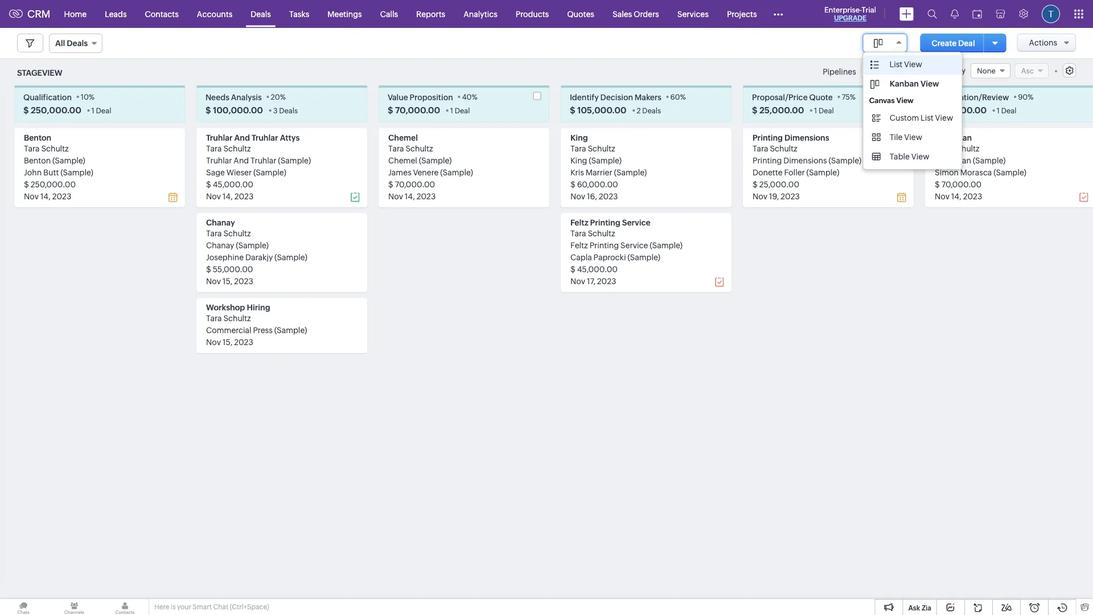 Task type: vqa. For each thing, say whether or not it's contained in the screenshot.
"Dashboard" in Dashboard 'link'
no



Task type: describe. For each thing, give the bounding box(es) containing it.
donette
[[753, 168, 783, 177]]

channels image
[[51, 599, 98, 615]]

printing dimensions (sample) link
[[753, 156, 862, 165]]

tara inside chapman tara schultz chapman (sample) simon morasca (sample) $ 70,000.00 nov 14, 2023
[[935, 144, 951, 153]]

view for canvas view
[[897, 96, 914, 105]]

1 for qualification
[[91, 106, 94, 115]]

1 chanay from the top
[[206, 218, 235, 227]]

0 vertical spatial and
[[234, 133, 250, 142]]

paprocki
[[594, 252, 626, 262]]

nov inside the feltz printing service tara schultz feltz printing service (sample) capla paprocki (sample) $ 45,000.00 nov 17, 2023
[[571, 276, 585, 285]]

calls link
[[371, 0, 407, 28]]

deals link
[[242, 0, 280, 28]]

(sample) down benton (sample) link
[[60, 168, 93, 177]]

calendar image
[[973, 9, 982, 19]]

2 benton from the top
[[24, 156, 51, 165]]

2 king from the top
[[571, 156, 587, 165]]

deals inside deals "link"
[[251, 9, 271, 19]]

(sample) up john butt (sample) link
[[52, 156, 85, 165]]

% for $ 100,000.00
[[280, 92, 286, 101]]

view for kanban view
[[921, 79, 939, 88]]

workshop
[[206, 303, 245, 312]]

kanban view option
[[864, 75, 962, 94]]

2023 inside printing dimensions tara schultz printing dimensions (sample) donette foller (sample) $ 25,000.00 nov 19, 2023
[[781, 192, 800, 201]]

(sample) down "attys" on the left
[[278, 156, 311, 165]]

value
[[388, 92, 408, 101]]

chemel tara schultz chemel (sample) james venere (sample) $ 70,000.00 nov 14, 2023
[[388, 133, 473, 201]]

size image for table view
[[872, 151, 881, 162]]

deals for all deals
[[67, 39, 88, 48]]

chapman (sample) link
[[935, 156, 1006, 165]]

19,
[[769, 192, 779, 201]]

analysis
[[231, 92, 262, 101]]

chemel link
[[388, 133, 418, 142]]

70,000.00 down 'value proposition'
[[395, 105, 440, 115]]

20 %
[[271, 92, 286, 101]]

create menu element
[[893, 0, 921, 28]]

70,000.00 inside chapman tara schultz chapman (sample) simon morasca (sample) $ 70,000.00 nov 14, 2023
[[942, 180, 982, 189]]

tara inside chanay tara schultz chanay (sample) josephine darakjy (sample) $ 55,000.00 nov 15, 2023
[[206, 229, 222, 238]]

1 250,000.00 from the top
[[31, 105, 81, 115]]

(sample) up "donette foller (sample)" link
[[829, 156, 862, 165]]

home link
[[55, 0, 96, 28]]

(sample) right morasca
[[994, 168, 1027, 177]]

0 vertical spatial service
[[622, 218, 651, 227]]

benton (sample) link
[[24, 156, 85, 165]]

smart
[[193, 603, 212, 611]]

nov inside chanay tara schultz chanay (sample) josephine darakjy (sample) $ 55,000.00 nov 15, 2023
[[206, 276, 221, 285]]

25,000.00 inside printing dimensions tara schultz printing dimensions (sample) donette foller (sample) $ 25,000.00 nov 19, 2023
[[760, 180, 800, 189]]

$ inside king tara schultz king (sample) kris marrier (sample) $ 60,000.00 nov 16, 2023
[[571, 180, 576, 189]]

2 chapman from the top
[[935, 156, 972, 165]]

3 deals
[[273, 106, 298, 115]]

$ inside 'benton tara schultz benton (sample) john butt (sample) $ 250,000.00 nov 14, 2023'
[[24, 180, 29, 189]]

wieser
[[227, 168, 252, 177]]

view up chapman link
[[935, 113, 954, 122]]

(sample) up kris marrier (sample) "link"
[[589, 156, 622, 165]]

nov inside workshop hiring tara schultz commercial press (sample) nov 15, 2023
[[206, 337, 221, 346]]

sort
[[940, 66, 955, 75]]

$ down needs
[[206, 105, 211, 115]]

hiring
[[247, 303, 270, 312]]

workshop hiring tara schultz commercial press (sample) nov 15, 2023
[[206, 303, 307, 346]]

size image for kanban view
[[871, 79, 880, 89]]

deal for benton (sample)
[[96, 106, 111, 115]]

deal inside button
[[959, 38, 975, 48]]

makers
[[635, 92, 662, 101]]

actions
[[1029, 38, 1058, 47]]

2 deals
[[637, 106, 661, 115]]

printing down $ 25,000.00
[[753, 133, 783, 142]]

2 chanay from the top
[[206, 241, 234, 250]]

15, inside workshop hiring tara schultz commercial press (sample) nov 15, 2023
[[223, 337, 233, 346]]

signals image
[[951, 9, 959, 19]]

17,
[[587, 276, 596, 285]]

darakjy
[[245, 252, 273, 262]]

accounts link
[[188, 0, 242, 28]]

schultz inside chemel tara schultz chemel (sample) james venere (sample) $ 70,000.00 nov 14, 2023
[[406, 144, 433, 153]]

deals for 2 deals
[[642, 106, 661, 115]]

john
[[24, 168, 42, 177]]

products
[[516, 9, 549, 19]]

(sample) down feltz printing service (sample) link
[[628, 252, 661, 262]]

$ down proposal/price
[[752, 105, 758, 115]]

sales orders
[[613, 9, 659, 19]]

enterprise-
[[825, 5, 862, 14]]

proposal/price
[[752, 92, 808, 101]]

schultz inside truhlar and truhlar attys tara schultz truhlar and truhlar (sample) sage wieser (sample) $ 45,000.00 nov 14, 2023
[[223, 144, 251, 153]]

2023 inside the feltz printing service tara schultz feltz printing service (sample) capla paprocki (sample) $ 45,000.00 nov 17, 2023
[[597, 276, 616, 285]]

70,000.00 inside chemel tara schultz chemel (sample) james venere (sample) $ 70,000.00 nov 14, 2023
[[395, 180, 435, 189]]

capla paprocki (sample) link
[[571, 252, 661, 262]]

tara inside truhlar and truhlar attys tara schultz truhlar and truhlar (sample) sage wieser (sample) $ 45,000.00 nov 14, 2023
[[206, 144, 222, 153]]

truhlar and truhlar attys tara schultz truhlar and truhlar (sample) sage wieser (sample) $ 45,000.00 nov 14, 2023
[[206, 133, 311, 201]]

projects
[[727, 9, 757, 19]]

list view
[[890, 60, 922, 69]]

enterprise-trial upgrade
[[825, 5, 876, 22]]

deal for simon morasca (sample)
[[1002, 106, 1017, 115]]

create deal
[[932, 38, 975, 48]]

1 deal for negotiation/review
[[997, 106, 1017, 115]]

sage wieser (sample) link
[[206, 168, 286, 177]]

45,000.00 inside truhlar and truhlar attys tara schultz truhlar and truhlar (sample) sage wieser (sample) $ 45,000.00 nov 14, 2023
[[213, 180, 253, 189]]

schultz inside the feltz printing service tara schultz feltz printing service (sample) capla paprocki (sample) $ 45,000.00 nov 17, 2023
[[588, 229, 615, 238]]

by
[[957, 66, 966, 75]]

2023 inside 'benton tara schultz benton (sample) john butt (sample) $ 250,000.00 nov 14, 2023'
[[52, 192, 71, 201]]

proposition
[[410, 92, 453, 101]]

profile image
[[1042, 5, 1060, 23]]

nov inside chapman tara schultz chapman (sample) simon morasca (sample) $ 70,000.00 nov 14, 2023
[[935, 192, 950, 201]]

1 feltz from the top
[[571, 218, 589, 227]]

ask
[[909, 604, 920, 612]]

$ 250,000.00
[[23, 105, 81, 115]]

1 deal for qualification
[[91, 106, 111, 115]]

benton tara schultz benton (sample) john butt (sample) $ 250,000.00 nov 14, 2023
[[24, 133, 93, 201]]

None field
[[971, 63, 1011, 78]]

services
[[678, 9, 709, 19]]

(sample) right marrier
[[614, 168, 647, 177]]

custom list view option
[[864, 108, 962, 128]]

size image inside list view 'option'
[[871, 60, 880, 70]]

qualification
[[23, 92, 72, 101]]

accounts
[[197, 9, 233, 19]]

(sample) right venere
[[440, 168, 473, 177]]

15, inside chanay tara schultz chanay (sample) josephine darakjy (sample) $ 55,000.00 nov 15, 2023
[[223, 276, 233, 285]]

needs
[[206, 92, 229, 101]]

tara inside chemel tara schultz chemel (sample) james venere (sample) $ 70,000.00 nov 14, 2023
[[388, 144, 404, 153]]

(sample) right darakjy on the left of page
[[275, 252, 307, 262]]

3 % from the left
[[472, 92, 478, 101]]

250,000.00 inside 'benton tara schultz benton (sample) john butt (sample) $ 250,000.00 nov 14, 2023'
[[31, 180, 76, 189]]

search image
[[928, 9, 937, 19]]

contacts image
[[102, 599, 148, 615]]

1 king from the top
[[571, 133, 588, 142]]

$ 25,000.00
[[752, 105, 804, 115]]

canvas view
[[870, 96, 914, 105]]

sort by
[[940, 66, 966, 75]]

nov inside chemel tara schultz chemel (sample) james venere (sample) $ 70,000.00 nov 14, 2023
[[388, 192, 403, 201]]

all deals
[[55, 39, 88, 48]]

press
[[253, 325, 273, 334]]

kris
[[571, 168, 584, 177]]

truhlar and truhlar (sample) link
[[206, 156, 311, 165]]

reports link
[[407, 0, 455, 28]]

$ inside chapman tara schultz chapman (sample) simon morasca (sample) $ 70,000.00 nov 14, 2023
[[935, 180, 940, 189]]

list inside 'option'
[[890, 60, 903, 69]]

1 vertical spatial dimensions
[[784, 156, 827, 165]]

calls
[[380, 9, 398, 19]]

$ down "value"
[[388, 105, 393, 115]]

schultz inside printing dimensions tara schultz printing dimensions (sample) donette foller (sample) $ 25,000.00 nov 19, 2023
[[770, 144, 798, 153]]

upgrade
[[834, 14, 867, 22]]

60,000.00
[[577, 180, 618, 189]]

custom list view
[[890, 113, 954, 122]]

here
[[154, 603, 169, 611]]

sales
[[613, 9, 632, 19]]

tasks
[[289, 9, 309, 19]]

deals for 3 deals
[[279, 106, 298, 115]]

printing down 16, at top
[[590, 218, 621, 227]]

$ down qualification
[[23, 105, 29, 115]]

tara inside workshop hiring tara schultz commercial press (sample) nov 15, 2023
[[206, 313, 222, 323]]

truhlar up the sage
[[206, 156, 232, 165]]

2023 inside chemel tara schultz chemel (sample) james venere (sample) $ 70,000.00 nov 14, 2023
[[417, 192, 436, 201]]

0 vertical spatial dimensions
[[785, 133, 830, 142]]

reports
[[416, 9, 445, 19]]

tara inside printing dimensions tara schultz printing dimensions (sample) donette foller (sample) $ 25,000.00 nov 19, 2023
[[753, 144, 769, 153]]

analytics link
[[455, 0, 507, 28]]

1 chemel from the top
[[388, 133, 418, 142]]

schultz inside king tara schultz king (sample) kris marrier (sample) $ 60,000.00 nov 16, 2023
[[588, 144, 615, 153]]

$ inside the feltz printing service tara schultz feltz printing service (sample) capla paprocki (sample) $ 45,000.00 nov 17, 2023
[[571, 264, 576, 274]]

pipelines
[[823, 67, 856, 76]]

60
[[671, 92, 680, 101]]

deal down 40
[[455, 106, 470, 115]]

(sample) down printing dimensions (sample) link
[[807, 168, 840, 177]]

14, for chapman tara schultz chapman (sample) simon morasca (sample) $ 70,000.00 nov 14, 2023
[[952, 192, 962, 201]]

All Deals field
[[49, 34, 103, 53]]

create menu image
[[900, 7, 914, 21]]

signals element
[[944, 0, 966, 28]]

services link
[[668, 0, 718, 28]]



Task type: locate. For each thing, give the bounding box(es) containing it.
1 15, from the top
[[223, 276, 233, 285]]

all
[[55, 39, 65, 48]]

nov inside king tara schultz king (sample) kris marrier (sample) $ 60,000.00 nov 16, 2023
[[571, 192, 585, 201]]

0 vertical spatial 250,000.00
[[31, 105, 81, 115]]

quotes link
[[558, 0, 604, 28]]

king up kris at top
[[571, 156, 587, 165]]

size image down canvas
[[872, 113, 881, 123]]

1 $ 70,000.00 from the left
[[388, 105, 440, 115]]

$ down "john"
[[24, 180, 29, 189]]

2023 right 19,
[[781, 192, 800, 201]]

$ down kris at top
[[571, 180, 576, 189]]

feltz printing service tara schultz feltz printing service (sample) capla paprocki (sample) $ 45,000.00 nov 17, 2023
[[571, 218, 683, 285]]

1 horizontal spatial 45,000.00
[[577, 264, 618, 274]]

list box
[[864, 52, 962, 169]]

view for tile view
[[905, 133, 923, 142]]

kanban view
[[890, 79, 939, 88]]

(sample) up james venere (sample) link
[[419, 156, 452, 165]]

schultz up chapman (sample) link
[[952, 144, 980, 153]]

1 for negotiation/review
[[997, 106, 1000, 115]]

john butt (sample) link
[[24, 168, 93, 177]]

printing up paprocki
[[590, 241, 619, 250]]

needs analysis
[[206, 92, 262, 101]]

2
[[637, 106, 641, 115]]

chat
[[213, 603, 228, 611]]

stageview
[[17, 68, 62, 78]]

$ down donette
[[753, 180, 758, 189]]

chanay link
[[206, 218, 235, 227]]

schultz down printing dimensions link
[[770, 144, 798, 153]]

size image inside kanban view option
[[871, 79, 880, 89]]

3 1 deal from the left
[[814, 106, 834, 115]]

nov inside truhlar and truhlar attys tara schultz truhlar and truhlar (sample) sage wieser (sample) $ 45,000.00 nov 14, 2023
[[206, 192, 221, 201]]

1 vertical spatial chanay
[[206, 241, 234, 250]]

2023 inside chapman tara schultz chapman (sample) simon morasca (sample) $ 70,000.00 nov 14, 2023
[[963, 192, 983, 201]]

(sample) up josephine darakjy (sample) link
[[236, 241, 269, 250]]

tara inside king tara schultz king (sample) kris marrier (sample) $ 60,000.00 nov 16, 2023
[[571, 144, 586, 153]]

(sample) up capla paprocki (sample) "link"
[[650, 241, 683, 250]]

1 chapman from the top
[[935, 133, 972, 142]]

14, for chemel tara schultz chemel (sample) james venere (sample) $ 70,000.00 nov 14, 2023
[[405, 192, 415, 201]]

%
[[89, 92, 95, 101], [280, 92, 286, 101], [472, 92, 478, 101], [680, 92, 686, 101], [850, 92, 856, 101], [1028, 92, 1034, 101]]

nov down simon
[[935, 192, 950, 201]]

1 for proposal/price quote
[[814, 106, 817, 115]]

0 vertical spatial 15,
[[223, 276, 233, 285]]

table view option
[[864, 147, 962, 166]]

josephine darakjy (sample) link
[[206, 252, 307, 262]]

schultz up benton (sample) link
[[41, 144, 69, 153]]

list right custom
[[921, 113, 934, 122]]

1 deal down 10 %
[[91, 106, 111, 115]]

truhlar up sage wieser (sample) link
[[251, 156, 277, 165]]

simon morasca (sample) link
[[935, 168, 1027, 177]]

(sample) right press
[[274, 325, 307, 334]]

1 vertical spatial king
[[571, 156, 587, 165]]

zia
[[922, 604, 932, 612]]

size image for custom list view
[[872, 113, 881, 123]]

view right the table
[[912, 152, 930, 161]]

1 vertical spatial chapman
[[935, 156, 972, 165]]

crm link
[[9, 8, 50, 20]]

1 deal for proposal/price quote
[[814, 106, 834, 115]]

90 %
[[1018, 92, 1034, 101]]

70,000.00
[[395, 105, 440, 115], [942, 105, 987, 115], [395, 180, 435, 189], [942, 180, 982, 189]]

% for $ 25,000.00
[[850, 92, 856, 101]]

foller
[[784, 168, 805, 177]]

schultz down truhlar and truhlar attys link
[[223, 144, 251, 153]]

90
[[1018, 92, 1028, 101]]

workshop hiring link
[[206, 303, 270, 312]]

james
[[388, 168, 412, 177]]

printing dimensions tara schultz printing dimensions (sample) donette foller (sample) $ 25,000.00 nov 19, 2023
[[753, 133, 862, 201]]

kanban
[[890, 79, 919, 88]]

1 vertical spatial size image
[[871, 60, 880, 70]]

capla
[[571, 252, 592, 262]]

size image inside tile view option
[[872, 132, 881, 142]]

250,000.00 down qualification
[[31, 105, 81, 115]]

value proposition
[[388, 92, 453, 101]]

view inside 'option'
[[904, 60, 922, 69]]

truhlar down $ 100,000.00 at top left
[[206, 133, 233, 142]]

% for $ 105,000.00
[[680, 92, 686, 101]]

75 %
[[842, 92, 856, 101]]

0 vertical spatial chanay
[[206, 218, 235, 227]]

1 vertical spatial 250,000.00
[[31, 180, 76, 189]]

$ inside chemel tara schultz chemel (sample) james venere (sample) $ 70,000.00 nov 14, 2023
[[388, 180, 393, 189]]

1 1 from the left
[[91, 106, 94, 115]]

size image
[[871, 79, 880, 89], [872, 113, 881, 123], [872, 132, 881, 142], [872, 151, 881, 162]]

2 1 from the left
[[450, 106, 453, 115]]

deals
[[251, 9, 271, 19], [67, 39, 88, 48], [279, 106, 298, 115], [642, 106, 661, 115]]

6 % from the left
[[1028, 92, 1034, 101]]

1 25,000.00 from the top
[[760, 105, 804, 115]]

0 vertical spatial size image
[[874, 38, 883, 48]]

printing dimensions link
[[753, 133, 830, 142]]

size image
[[874, 38, 883, 48], [871, 60, 880, 70]]

tile view
[[890, 133, 923, 142]]

search element
[[921, 0, 944, 28]]

% for $ 250,000.00
[[89, 92, 95, 101]]

view for list view
[[904, 60, 922, 69]]

attys
[[280, 133, 300, 142]]

2 25,000.00 from the top
[[760, 180, 800, 189]]

14, down wieser
[[223, 192, 233, 201]]

3 14, from the left
[[405, 192, 415, 201]]

view down kanban on the right of the page
[[897, 96, 914, 105]]

25,000.00
[[760, 105, 804, 115], [760, 180, 800, 189]]

0 horizontal spatial $ 70,000.00
[[388, 105, 440, 115]]

14, for benton tara schultz benton (sample) john butt (sample) $ 250,000.00 nov 14, 2023
[[40, 192, 51, 201]]

tara down benton link
[[24, 144, 40, 153]]

chanay (sample) link
[[206, 241, 269, 250]]

14, down simon
[[952, 192, 962, 201]]

2 $ 70,000.00 from the left
[[935, 105, 987, 115]]

nov inside printing dimensions tara schultz printing dimensions (sample) donette foller (sample) $ 25,000.00 nov 19, 2023
[[753, 192, 768, 201]]

nov down the sage
[[206, 192, 221, 201]]

chemel up chemel (sample) link
[[388, 133, 418, 142]]

75
[[842, 92, 850, 101]]

70,000.00 down negotiation/review
[[942, 105, 987, 115]]

2023 down sage wieser (sample) link
[[234, 192, 254, 201]]

ask zia
[[909, 604, 932, 612]]

deals left tasks link on the top
[[251, 9, 271, 19]]

chanay tara schultz chanay (sample) josephine darakjy (sample) $ 55,000.00 nov 15, 2023
[[206, 218, 307, 285]]

0 vertical spatial king
[[571, 133, 588, 142]]

commercial press (sample) link
[[206, 325, 307, 334]]

1 vertical spatial service
[[621, 241, 648, 250]]

is
[[171, 603, 176, 611]]

1 vertical spatial feltz
[[571, 241, 588, 250]]

tile view option
[[864, 128, 962, 147]]

nov down the james
[[388, 192, 403, 201]]

chanay
[[206, 218, 235, 227], [206, 241, 234, 250]]

0 horizontal spatial 45,000.00
[[213, 180, 253, 189]]

king link
[[571, 133, 588, 142]]

chanay up josephine on the left
[[206, 241, 234, 250]]

size image left list view
[[871, 60, 880, 70]]

custom
[[890, 113, 919, 122]]

profile element
[[1035, 0, 1067, 28]]

3 1 from the left
[[814, 106, 817, 115]]

$ 70,000.00 down negotiation/review
[[935, 105, 987, 115]]

1 horizontal spatial $ 70,000.00
[[935, 105, 987, 115]]

deal down quote
[[819, 106, 834, 115]]

2023 inside workshop hiring tara schultz commercial press (sample) nov 15, 2023
[[234, 337, 253, 346]]

tara inside 'benton tara schultz benton (sample) john butt (sample) $ 250,000.00 nov 14, 2023'
[[24, 144, 40, 153]]

$ down josephine on the left
[[206, 264, 211, 274]]

deals inside all deals "field"
[[67, 39, 88, 48]]

1 deal down quote
[[814, 106, 834, 115]]

list up kanban on the right of the page
[[890, 60, 903, 69]]

dimensions up "donette foller (sample)" link
[[784, 156, 827, 165]]

(sample) up simon morasca (sample) link
[[973, 156, 1006, 165]]

tara down the workshop
[[206, 313, 222, 323]]

$ up chapman link
[[935, 105, 940, 115]]

0 vertical spatial chemel
[[388, 133, 418, 142]]

4 1 deal from the left
[[997, 106, 1017, 115]]

$ 105,000.00
[[570, 105, 627, 115]]

1 horizontal spatial list
[[921, 113, 934, 122]]

1 down proposition
[[450, 106, 453, 115]]

tara down chanay "link"
[[206, 229, 222, 238]]

size image down trial
[[874, 38, 883, 48]]

donette foller (sample) link
[[753, 168, 840, 177]]

truhlar and truhlar attys link
[[206, 133, 300, 142]]

quote
[[810, 92, 833, 101]]

view for table view
[[912, 152, 930, 161]]

chats image
[[0, 599, 47, 615]]

1 down quote
[[814, 106, 817, 115]]

$ 70,000.00 down 'value proposition'
[[388, 105, 440, 115]]

None field
[[863, 34, 908, 52], [862, 63, 924, 78], [863, 34, 908, 52], [862, 63, 924, 78]]

60 %
[[671, 92, 686, 101]]

benton link
[[24, 133, 51, 142]]

view inside option
[[921, 79, 939, 88]]

sales orders link
[[604, 0, 668, 28]]

1 1 deal from the left
[[91, 106, 111, 115]]

15, down "commercial"
[[223, 337, 233, 346]]

$ down simon
[[935, 180, 940, 189]]

benton up benton (sample) link
[[24, 133, 51, 142]]

deal for donette foller (sample)
[[819, 106, 834, 115]]

view up kanban view
[[904, 60, 922, 69]]

benton
[[24, 133, 51, 142], [24, 156, 51, 165]]

2023 inside truhlar and truhlar attys tara schultz truhlar and truhlar (sample) sage wieser (sample) $ 45,000.00 nov 14, 2023
[[234, 192, 254, 201]]

45,000.00 inside the feltz printing service tara schultz feltz printing service (sample) capla paprocki (sample) $ 45,000.00 nov 17, 2023
[[577, 264, 618, 274]]

Other Modules field
[[766, 5, 791, 23]]

25,000.00 up 19,
[[760, 180, 800, 189]]

truhlar up truhlar and truhlar (sample) link
[[252, 133, 278, 142]]

deal down negotiation/review
[[1002, 106, 1017, 115]]

morasca
[[961, 168, 992, 177]]

70,000.00 down venere
[[395, 180, 435, 189]]

nov left 16, at top
[[571, 192, 585, 201]]

3
[[273, 106, 278, 115]]

king up king (sample) link
[[571, 133, 588, 142]]

2023 right 17,
[[597, 276, 616, 285]]

feltz printing service link
[[571, 218, 651, 227]]

contacts
[[145, 9, 179, 19]]

14, inside 'benton tara schultz benton (sample) john butt (sample) $ 250,000.00 nov 14, 2023'
[[40, 192, 51, 201]]

4 % from the left
[[680, 92, 686, 101]]

dimensions
[[785, 133, 830, 142], [784, 156, 827, 165]]

14, inside truhlar and truhlar attys tara schultz truhlar and truhlar (sample) sage wieser (sample) $ 45,000.00 nov 14, 2023
[[223, 192, 233, 201]]

schultz inside workshop hiring tara schultz commercial press (sample) nov 15, 2023
[[223, 313, 251, 323]]

dimensions up printing dimensions (sample) link
[[785, 133, 830, 142]]

chemel (sample) link
[[388, 156, 452, 165]]

deals right 2 on the top right
[[642, 106, 661, 115]]

printing
[[753, 133, 783, 142], [753, 156, 782, 165], [590, 218, 621, 227], [590, 241, 619, 250]]

0 vertical spatial 25,000.00
[[760, 105, 804, 115]]

service up feltz printing service (sample) link
[[622, 218, 651, 227]]

schultz inside 'benton tara schultz benton (sample) john butt (sample) $ 250,000.00 nov 14, 2023'
[[41, 144, 69, 153]]

100,000.00
[[213, 105, 263, 115]]

here is your smart chat (ctrl+space)
[[154, 603, 269, 611]]

2023 down 55,000.00
[[234, 276, 253, 285]]

feltz down 16, at top
[[571, 218, 589, 227]]

10 %
[[81, 92, 95, 101]]

deal right create
[[959, 38, 975, 48]]

feltz printing service (sample) link
[[571, 241, 683, 250]]

45,000.00 down wieser
[[213, 180, 253, 189]]

0 horizontal spatial list
[[890, 60, 903, 69]]

contacts link
[[136, 0, 188, 28]]

$ inside truhlar and truhlar attys tara schultz truhlar and truhlar (sample) sage wieser (sample) $ 45,000.00 nov 14, 2023
[[206, 180, 211, 189]]

size image inside the table view option
[[872, 151, 881, 162]]

0 vertical spatial list
[[890, 60, 903, 69]]

decision
[[601, 92, 633, 101]]

2 % from the left
[[280, 92, 286, 101]]

2023 down venere
[[417, 192, 436, 201]]

% up 3 deals
[[280, 92, 286, 101]]

meetings
[[328, 9, 362, 19]]

schultz up the chanay (sample) link
[[223, 229, 251, 238]]

2 250,000.00 from the top
[[31, 180, 76, 189]]

105,000.00
[[577, 105, 627, 115]]

4 14, from the left
[[952, 192, 962, 201]]

2 15, from the top
[[223, 337, 233, 346]]

tara inside the feltz printing service tara schultz feltz printing service (sample) capla paprocki (sample) $ 45,000.00 nov 17, 2023
[[571, 229, 586, 238]]

josephine
[[206, 252, 244, 262]]

2023 down commercial press (sample) link at the bottom left of the page
[[234, 337, 253, 346]]

2023 inside king tara schultz king (sample) kris marrier (sample) $ 60,000.00 nov 16, 2023
[[599, 192, 618, 201]]

size image up canvas
[[871, 79, 880, 89]]

schultz up chemel (sample) link
[[406, 144, 433, 153]]

list inside option
[[921, 113, 934, 122]]

simon
[[935, 168, 959, 177]]

1 deal down negotiation/review
[[997, 106, 1017, 115]]

james venere (sample) link
[[388, 168, 473, 177]]

2 chemel from the top
[[388, 156, 417, 165]]

1 vertical spatial benton
[[24, 156, 51, 165]]

service
[[622, 218, 651, 227], [621, 241, 648, 250]]

2 feltz from the top
[[571, 241, 588, 250]]

1 vertical spatial list
[[921, 113, 934, 122]]

20
[[271, 92, 280, 101]]

tara up capla
[[571, 229, 586, 238]]

1 benton from the top
[[24, 133, 51, 142]]

14, down butt
[[40, 192, 51, 201]]

leads link
[[96, 0, 136, 28]]

trial
[[862, 5, 876, 14]]

0 vertical spatial chapman
[[935, 133, 972, 142]]

2023 inside chanay tara schultz chanay (sample) josephine darakjy (sample) $ 55,000.00 nov 15, 2023
[[234, 276, 253, 285]]

10
[[81, 92, 89, 101]]

45,000.00 up 17,
[[577, 264, 618, 274]]

% for $ 70,000.00
[[1028, 92, 1034, 101]]

1 vertical spatial 15,
[[223, 337, 233, 346]]

250,000.00 down butt
[[31, 180, 76, 189]]

venere
[[413, 168, 439, 177]]

tara down chapman link
[[935, 144, 951, 153]]

nov inside 'benton tara schultz benton (sample) john butt (sample) $ 250,000.00 nov 14, 2023'
[[24, 192, 39, 201]]

1 vertical spatial 25,000.00
[[760, 180, 800, 189]]

deals right "3"
[[279, 106, 298, 115]]

orders
[[634, 9, 659, 19]]

size image for tile view
[[872, 132, 881, 142]]

1
[[91, 106, 94, 115], [450, 106, 453, 115], [814, 106, 817, 115], [997, 106, 1000, 115]]

5 % from the left
[[850, 92, 856, 101]]

15, down 55,000.00
[[223, 276, 233, 285]]

schultz down the workshop hiring link
[[223, 313, 251, 323]]

$ down the james
[[388, 180, 393, 189]]

1 vertical spatial and
[[234, 156, 249, 165]]

0 vertical spatial benton
[[24, 133, 51, 142]]

(sample) down truhlar and truhlar (sample) link
[[253, 168, 286, 177]]

1 % from the left
[[89, 92, 95, 101]]

nov down 55,000.00
[[206, 276, 221, 285]]

16,
[[587, 192, 597, 201]]

list view option
[[864, 55, 962, 75]]

(sample) inside workshop hiring tara schultz commercial press (sample) nov 15, 2023
[[274, 325, 307, 334]]

table view
[[890, 152, 930, 161]]

printing up donette
[[753, 156, 782, 165]]

feltz
[[571, 218, 589, 227], [571, 241, 588, 250]]

14, inside chapman tara schultz chapman (sample) simon morasca (sample) $ 70,000.00 nov 14, 2023
[[952, 192, 962, 201]]

0 vertical spatial 45,000.00
[[213, 180, 253, 189]]

chapman tara schultz chapman (sample) simon morasca (sample) $ 70,000.00 nov 14, 2023
[[935, 133, 1027, 201]]

schultz inside chanay tara schultz chanay (sample) josephine darakjy (sample) $ 55,000.00 nov 15, 2023
[[223, 229, 251, 238]]

benton up "john"
[[24, 156, 51, 165]]

2 1 deal from the left
[[450, 106, 470, 115]]

schultz inside chapman tara schultz chapman (sample) simon morasca (sample) $ 70,000.00 nov 14, 2023
[[952, 144, 980, 153]]

2 14, from the left
[[223, 192, 233, 201]]

$ inside chanay tara schultz chanay (sample) josephine darakjy (sample) $ 55,000.00 nov 15, 2023
[[206, 264, 211, 274]]

size image inside custom list view option
[[872, 113, 881, 123]]

nov down "commercial"
[[206, 337, 221, 346]]

4 1 from the left
[[997, 106, 1000, 115]]

1 vertical spatial chemel
[[388, 156, 417, 165]]

$ inside printing dimensions tara schultz printing dimensions (sample) donette foller (sample) $ 25,000.00 nov 19, 2023
[[753, 180, 758, 189]]

14, inside chemel tara schultz chemel (sample) james venere (sample) $ 70,000.00 nov 14, 2023
[[405, 192, 415, 201]]

list box containing list view
[[864, 52, 962, 169]]

table
[[890, 152, 910, 161]]

king (sample) link
[[571, 156, 622, 165]]

marrier
[[586, 168, 613, 177]]

1 14, from the left
[[40, 192, 51, 201]]

% down pipelines
[[850, 92, 856, 101]]

$ down the "identify"
[[570, 105, 576, 115]]

create deal button
[[921, 34, 987, 52]]

0 vertical spatial feltz
[[571, 218, 589, 227]]

chemel
[[388, 133, 418, 142], [388, 156, 417, 165]]

1 vertical spatial 45,000.00
[[577, 264, 618, 274]]

tara down "chemel" link
[[388, 144, 404, 153]]



